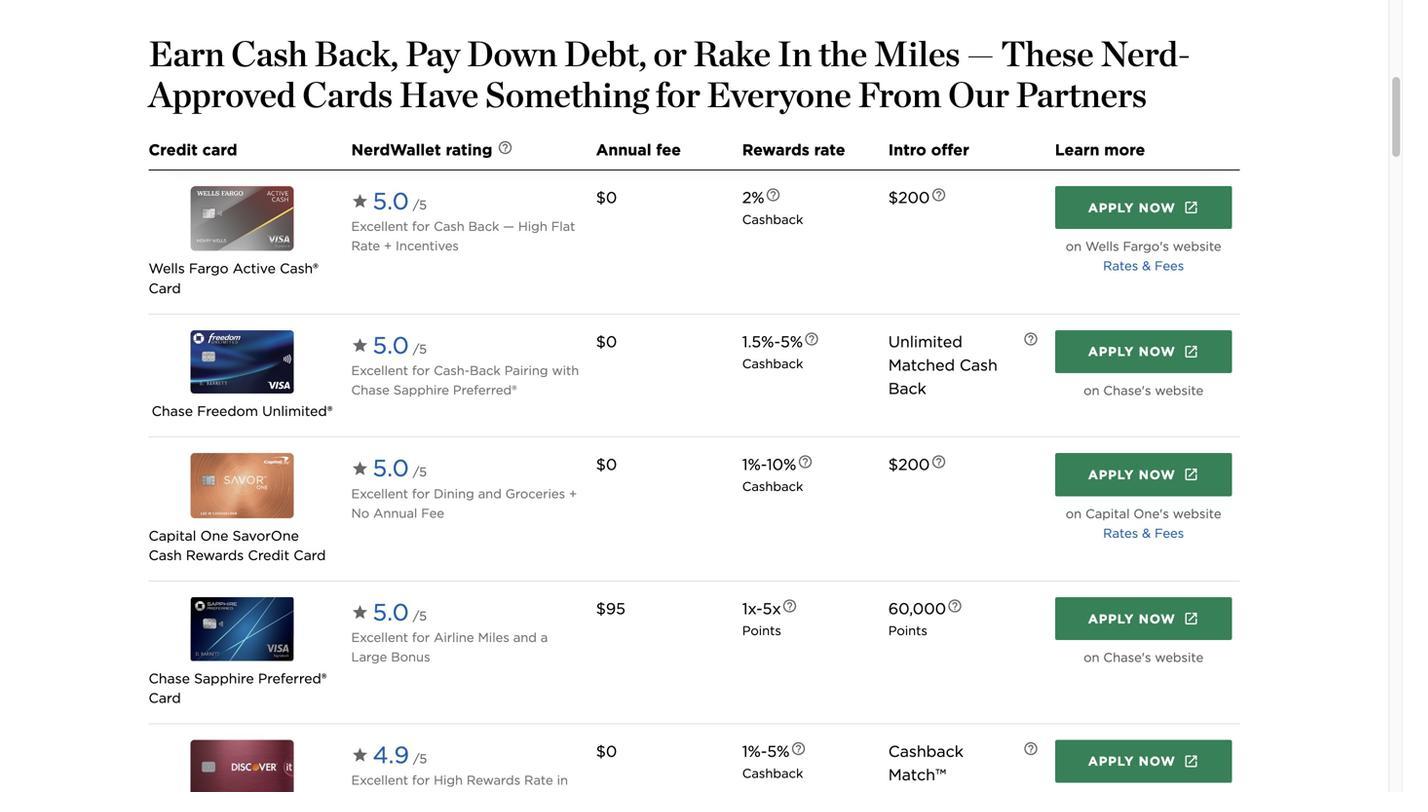 Task type: describe. For each thing, give the bounding box(es) containing it.
for for 1%-5%
[[412, 773, 430, 788]]

cash inside capital one savorone cash rewards credit card
[[149, 547, 182, 564]]

card inside capital one savorone cash rewards credit card
[[294, 547, 326, 564]]

rate inside cash back — high flat rate + incentives
[[351, 239, 380, 254]]

apply now for 1x-5x
[[1089, 612, 1176, 627]]

no
[[351, 506, 370, 521]]

these
[[1002, 33, 1095, 75]]

excellent for 1x-5x
[[351, 630, 408, 646]]

— inside cash back — high flat rate + incentives
[[503, 219, 515, 234]]

5x
[[763, 600, 782, 619]]

fargo
[[189, 261, 229, 277]]

large
[[351, 650, 387, 665]]

1%- for 4.9
[[743, 742, 768, 761]]

wells inside wells fargo active cash® card
[[149, 261, 185, 277]]

now for 1%-10%
[[1140, 467, 1176, 483]]

intro offer details image for 5.0
[[1024, 331, 1039, 347]]

rating
[[446, 140, 493, 159]]

on chase's website for 1x-5x
[[1084, 650, 1204, 666]]

a
[[541, 630, 548, 646]]

earn
[[149, 33, 225, 75]]

reward rate details image for 1.5%-5%
[[805, 331, 820, 347]]

5% for 5.0
[[781, 332, 804, 351]]

on capital one's website rates & fees
[[1066, 506, 1222, 541]]

cashback
[[889, 742, 964, 761]]

& for 1%-10%
[[1143, 526, 1152, 541]]

sapphire inside cash-back pairing with chase sapphire preferred®
[[394, 383, 449, 398]]

have
[[399, 74, 479, 115]]

reward rate details image for 5.0
[[783, 599, 798, 614]]

on wells fargo's website rates & fees
[[1066, 239, 1222, 274]]

the
[[819, 33, 868, 75]]

how are nerdwallet's ratings determined? image
[[498, 140, 513, 155]]

4.9 /5
[[373, 741, 427, 770]]

chase freedom unlimited® image image
[[191, 330, 294, 394]]

now for 1.5%-5%
[[1140, 344, 1176, 359]]

capital inside on capital one's website rates & fees
[[1086, 506, 1130, 521]]

more
[[1105, 140, 1146, 159]]

60,000
[[889, 600, 947, 619]]

for for 1%-10%
[[412, 486, 430, 501]]

match™
[[889, 766, 947, 785]]

earn cash back, pay down debt, or rake in the miles — these nerd- approved cards have something for everyone from our partners
[[149, 33, 1191, 115]]

points for 60,000
[[889, 623, 928, 639]]

excellent for for 1%-5%
[[351, 773, 434, 788]]

$0 for 1%-10%
[[596, 455, 617, 474]]

& for 2%
[[1143, 259, 1152, 274]]

discover it® cash back image image
[[191, 740, 294, 793]]

website inside "on wells fargo's website rates & fees"
[[1174, 239, 1222, 254]]

chase sapphire preferred® card
[[149, 671, 327, 707]]

for for 1.5%-5%
[[412, 363, 430, 378]]

credit inside capital one savorone cash rewards credit card
[[248, 547, 290, 564]]

apply now for 2%
[[1089, 200, 1176, 215]]

on chase's website for 1.5%-5%
[[1084, 383, 1204, 398]]

in
[[557, 773, 568, 788]]

reward rate details image for 4.9
[[791, 741, 807, 757]]

fargo's
[[1124, 239, 1170, 254]]

pairing
[[505, 363, 548, 378]]

active
[[233, 261, 276, 277]]

rake
[[694, 33, 771, 75]]

debt,
[[564, 33, 647, 75]]

5.0 /5 for 1.5%-
[[373, 331, 427, 360]]

apply for 1x-5x
[[1089, 612, 1135, 627]]

excellent for for 2%
[[351, 219, 434, 234]]

intro
[[889, 140, 927, 159]]

intro offer details image for 1%-10%
[[931, 454, 947, 470]]

approved
[[149, 74, 296, 115]]

nerdwallet
[[351, 140, 441, 159]]

apply now link for 1x-5x
[[1056, 598, 1233, 641]]

with
[[552, 363, 579, 378]]

cashback for 2%
[[743, 212, 804, 227]]

bonus
[[391, 650, 431, 665]]

now for 1x-5x
[[1140, 612, 1176, 627]]

/5 for 1%-10%
[[413, 465, 427, 480]]

high rewards rate in
[[351, 773, 568, 793]]

partners
[[1016, 74, 1148, 115]]

intro offer
[[889, 140, 970, 159]]

for for 1x-5x
[[412, 630, 430, 646]]

$0 for 1%-5%
[[596, 742, 617, 761]]

nerd-
[[1101, 33, 1191, 75]]

dining and groceries + no annual fee
[[351, 486, 577, 521]]

chase freedom unlimited®
[[152, 403, 333, 420]]

preferred® inside chase sapphire preferred® card
[[258, 671, 327, 687]]

reward rate details image for 2%
[[766, 187, 782, 203]]

excellent for 2%
[[351, 219, 408, 234]]

unlimited matched cash back
[[889, 332, 998, 398]]

excellent for for 1x-5x
[[351, 630, 434, 646]]

2 horizontal spatial rewards
[[743, 140, 810, 159]]

5.0 for 1x-
[[373, 599, 409, 627]]

capital one savorone cash rewards credit card
[[149, 528, 326, 564]]

groceries
[[506, 486, 566, 501]]

cash-
[[434, 363, 470, 378]]

apply now link for 1%-10%
[[1056, 454, 1233, 497]]

credit card
[[149, 140, 237, 159]]

4.9
[[373, 741, 409, 770]]

back for 1.5%-5%
[[470, 363, 501, 378]]

cashback for 1%-10%
[[743, 479, 804, 494]]

or
[[654, 33, 687, 75]]

$95
[[596, 600, 626, 619]]

cash®
[[280, 261, 319, 277]]

pay
[[405, 33, 460, 75]]

rewards inside high rewards rate in
[[467, 773, 521, 788]]

0 vertical spatial credit
[[149, 140, 198, 159]]

excellent for 1%-10%
[[351, 486, 408, 501]]

cashback match™
[[889, 742, 964, 785]]

reward rate details image for 1%-10%
[[798, 454, 813, 470]]

back for 2%
[[469, 219, 500, 234]]

offer
[[932, 140, 970, 159]]

1x-5x
[[743, 600, 782, 619]]

10%
[[767, 455, 797, 474]]

1.5%-5%
[[743, 332, 804, 351]]

points for 1x-5x
[[743, 623, 782, 639]]

matched
[[889, 356, 956, 375]]

cash-back pairing with chase sapphire preferred®
[[351, 363, 579, 398]]

apply now for 1%-10%
[[1089, 467, 1176, 483]]

excellent for for 1%-10%
[[351, 486, 434, 501]]

incentives
[[396, 239, 459, 254]]

annual fee
[[596, 140, 681, 159]]

fees for 2%
[[1155, 259, 1185, 274]]

on inside on capital one's website rates & fees
[[1066, 506, 1082, 521]]

miles inside airline miles and a large bonus
[[478, 630, 510, 646]]

high inside cash back — high flat rate + incentives
[[519, 219, 548, 234]]

cash back — high flat rate + incentives
[[351, 219, 576, 254]]

+ inside dining and groceries + no annual fee
[[569, 486, 577, 501]]

unlimited
[[889, 332, 963, 351]]

apply for 1%-10%
[[1089, 467, 1135, 483]]

$200 for 2%
[[889, 188, 930, 207]]

airline miles and a large bonus
[[351, 630, 548, 665]]

learn more
[[1056, 140, 1146, 159]]

rates & fees link for 1%-10%
[[1104, 526, 1185, 541]]

cashback for 1%-5%
[[743, 766, 804, 781]]



Task type: locate. For each thing, give the bounding box(es) containing it.
/5 inside '4.9 /5'
[[413, 752, 427, 767]]

5.0 /5 down nerdwallet
[[373, 187, 427, 215]]

chase's for 5%
[[1104, 383, 1152, 398]]

back inside unlimited matched cash back
[[889, 379, 927, 398]]

3 cashback from the top
[[743, 479, 804, 494]]

2 & from the top
[[1143, 526, 1152, 541]]

points down the 60,000
[[889, 623, 928, 639]]

preferred® inside cash-back pairing with chase sapphire preferred®
[[453, 383, 517, 398]]

1 vertical spatial intro offer details image
[[1024, 741, 1039, 757]]

dining
[[434, 486, 475, 501]]

4 /5 from the top
[[413, 609, 427, 624]]

website
[[1174, 239, 1222, 254], [1156, 383, 1204, 398], [1174, 506, 1222, 521], [1156, 650, 1204, 666]]

2 vertical spatial intro offer details image
[[948, 599, 963, 614]]

1 vertical spatial reward rate details image
[[791, 741, 807, 757]]

1 vertical spatial chase
[[152, 403, 193, 420]]

5 apply now from the top
[[1089, 754, 1176, 769]]

5 apply from the top
[[1089, 754, 1135, 769]]

for up fee at the top left of page
[[656, 74, 701, 115]]

capital one savorone cash rewards credit card image image
[[191, 454, 294, 519]]

3 $0 from the top
[[596, 455, 617, 474]]

4 $0 from the top
[[596, 742, 617, 761]]

+
[[384, 239, 392, 254], [569, 486, 577, 501]]

1 apply from the top
[[1089, 200, 1135, 215]]

wells fargo active cash® card image image
[[191, 186, 294, 251]]

apply now link for 1.5%-5%
[[1056, 330, 1233, 373]]

excellent for 1%-5%
[[351, 773, 408, 788]]

5.0 /5 for 1x-
[[373, 599, 427, 627]]

credit left card
[[149, 140, 198, 159]]

0 vertical spatial 5%
[[781, 332, 804, 351]]

intro offer details image
[[931, 187, 947, 203], [931, 454, 947, 470], [948, 599, 963, 614]]

5 excellent for from the top
[[351, 773, 434, 788]]

/5 for 2%
[[413, 197, 427, 213]]

5.0 for 1%-
[[373, 454, 409, 483]]

2 intro offer details image from the top
[[1024, 741, 1039, 757]]

fees for 1%-10%
[[1155, 526, 1185, 541]]

0 vertical spatial &
[[1143, 259, 1152, 274]]

unlimited®
[[262, 403, 333, 420]]

1 apply now link from the top
[[1056, 186, 1233, 229]]

1 1%- from the top
[[743, 455, 767, 474]]

3 apply from the top
[[1089, 467, 1135, 483]]

for left cash-
[[412, 363, 430, 378]]

2%
[[743, 188, 765, 207]]

1 vertical spatial fees
[[1155, 526, 1185, 541]]

rates
[[1104, 259, 1139, 274], [1104, 526, 1139, 541]]

0 vertical spatial fees
[[1155, 259, 1185, 274]]

and inside airline miles and a large bonus
[[514, 630, 537, 646]]

now for 1%-5%
[[1140, 754, 1176, 769]]

intro offer details image down intro offer
[[931, 187, 947, 203]]

2 vertical spatial chase
[[149, 671, 190, 687]]

excellent up incentives
[[351, 219, 408, 234]]

0 vertical spatial capital
[[1086, 506, 1130, 521]]

1%-10%
[[743, 455, 797, 474]]

reward rate details image right the 5x
[[783, 599, 798, 614]]

rewards
[[743, 140, 810, 159], [186, 547, 244, 564], [467, 773, 521, 788]]

wells fargo active cash® card
[[149, 261, 319, 297]]

apply now link for 2%
[[1056, 186, 1233, 229]]

2 1%- from the top
[[743, 742, 768, 761]]

intro offer details image for 2%
[[931, 187, 947, 203]]

0 vertical spatial intro offer details image
[[1024, 331, 1039, 347]]

0 vertical spatial 1%-
[[743, 455, 767, 474]]

3 apply now from the top
[[1089, 467, 1176, 483]]

0 vertical spatial +
[[384, 239, 392, 254]]

apply now for 1%-5%
[[1089, 754, 1176, 769]]

miles right the
[[874, 33, 961, 75]]

— left flat
[[503, 219, 515, 234]]

1 vertical spatial intro offer details image
[[931, 454, 947, 470]]

rates & fees link down fargo's
[[1104, 259, 1185, 274]]

+ left incentives
[[384, 239, 392, 254]]

1 horizontal spatial high
[[519, 219, 548, 234]]

capital left "one's"
[[1086, 506, 1130, 521]]

for up incentives
[[412, 219, 430, 234]]

2 fees from the top
[[1155, 526, 1185, 541]]

—
[[967, 33, 995, 75], [503, 219, 515, 234]]

back inside cash back — high flat rate + incentives
[[469, 219, 500, 234]]

for inside earn cash back, pay down debt, or rake in the miles — these nerd- approved cards have something for everyone from our partners
[[656, 74, 701, 115]]

rate left the in
[[525, 773, 553, 788]]

1 vertical spatial —
[[503, 219, 515, 234]]

rates inside "on wells fargo's website rates & fees"
[[1104, 259, 1139, 274]]

1 & from the top
[[1143, 259, 1152, 274]]

1 horizontal spatial and
[[514, 630, 537, 646]]

from
[[858, 74, 942, 115]]

chase inside cash-back pairing with chase sapphire preferred®
[[351, 383, 390, 398]]

annual left fee at the top left of page
[[596, 140, 652, 159]]

1 horizontal spatial rewards
[[467, 773, 521, 788]]

/5 up incentives
[[413, 197, 427, 213]]

3 /5 from the top
[[413, 465, 427, 480]]

1 excellent for from the top
[[351, 219, 434, 234]]

0 vertical spatial chase's
[[1104, 383, 1152, 398]]

card
[[149, 280, 181, 297], [294, 547, 326, 564], [149, 690, 181, 707]]

0 vertical spatial card
[[149, 280, 181, 297]]

miles inside earn cash back, pay down debt, or rake in the miles — these nerd- approved cards have something for everyone from our partners
[[874, 33, 961, 75]]

rates for 1%-10%
[[1104, 526, 1139, 541]]

0 horizontal spatial sapphire
[[194, 671, 254, 687]]

1 $200 from the top
[[889, 188, 930, 207]]

reward rate details image right the 1.5%-5% on the right
[[805, 331, 820, 347]]

something
[[485, 74, 649, 115]]

1 vertical spatial capital
[[149, 528, 196, 544]]

2 /5 from the top
[[413, 342, 427, 357]]

2 apply now from the top
[[1089, 344, 1176, 359]]

excellent up the no
[[351, 486, 408, 501]]

0 horizontal spatial credit
[[149, 140, 198, 159]]

4 apply now link from the top
[[1056, 598, 1233, 641]]

5.0 /5 up bonus
[[373, 599, 427, 627]]

1 5.0 from the top
[[373, 187, 409, 215]]

3 excellent for from the top
[[351, 486, 434, 501]]

1 vertical spatial sapphire
[[194, 671, 254, 687]]

miles
[[874, 33, 961, 75], [478, 630, 510, 646]]

points down 1x-5x
[[743, 623, 782, 639]]

1 vertical spatial chase's
[[1104, 650, 1152, 666]]

5.0 /5 up fee
[[373, 454, 427, 483]]

intro offer details image down unlimited matched cash back
[[931, 454, 947, 470]]

2 on chase's website from the top
[[1084, 650, 1204, 666]]

cashback
[[743, 212, 804, 227], [743, 356, 804, 371], [743, 479, 804, 494], [743, 766, 804, 781]]

flat
[[552, 219, 576, 234]]

reward rate details image right '1%-5%'
[[791, 741, 807, 757]]

/5 for 1.5%-5%
[[413, 342, 427, 357]]

1 apply now from the top
[[1089, 200, 1176, 215]]

back inside cash-back pairing with chase sapphire preferred®
[[470, 363, 501, 378]]

1 on chase's website from the top
[[1084, 383, 1204, 398]]

1 vertical spatial preferred®
[[258, 671, 327, 687]]

annual right the no
[[373, 506, 418, 521]]

fee
[[657, 140, 681, 159]]

/5 up fee
[[413, 465, 427, 480]]

points
[[743, 623, 782, 639], [889, 623, 928, 639]]

back down matched
[[889, 379, 927, 398]]

annual inside dining and groceries + no annual fee
[[373, 506, 418, 521]]

learn
[[1056, 140, 1100, 159]]

1 $0 from the top
[[596, 188, 617, 207]]

2 excellent for from the top
[[351, 363, 434, 378]]

cash inside cash back — high flat rate + incentives
[[434, 219, 465, 234]]

$200 for 1%-10%
[[889, 455, 930, 474]]

2 vertical spatial rewards
[[467, 773, 521, 788]]

3 5.0 from the top
[[373, 454, 409, 483]]

3 excellent from the top
[[351, 486, 408, 501]]

everyone
[[707, 74, 852, 115]]

1 rates from the top
[[1104, 259, 1139, 274]]

0 vertical spatial rewards
[[743, 140, 810, 159]]

/5 for 1%-5%
[[413, 752, 427, 767]]

1 vertical spatial annual
[[373, 506, 418, 521]]

1 vertical spatial on chase's website
[[1084, 650, 1204, 666]]

2 apply now link from the top
[[1056, 330, 1233, 373]]

1 vertical spatial miles
[[478, 630, 510, 646]]

rates for 2%
[[1104, 259, 1139, 274]]

sapphire inside chase sapphire preferred® card
[[194, 671, 254, 687]]

wells inside "on wells fargo's website rates & fees"
[[1086, 239, 1120, 254]]

2 excellent from the top
[[351, 363, 408, 378]]

5.0 up dining and groceries + no annual fee
[[373, 454, 409, 483]]

one's
[[1134, 506, 1170, 521]]

airline
[[434, 630, 474, 646]]

nerdwallet rating
[[351, 140, 493, 159]]

chase inside chase sapphire preferred® card
[[149, 671, 190, 687]]

cashback down '1%-5%'
[[743, 766, 804, 781]]

5% for 4.9
[[768, 742, 790, 761]]

one
[[200, 528, 229, 544]]

&
[[1143, 259, 1152, 274], [1143, 526, 1152, 541]]

and
[[478, 486, 502, 501], [514, 630, 537, 646]]

capital left one on the bottom left of page
[[149, 528, 196, 544]]

0 vertical spatial preferred®
[[453, 383, 517, 398]]

5.0
[[373, 187, 409, 215], [373, 331, 409, 360], [373, 454, 409, 483], [373, 599, 409, 627]]

4 apply from the top
[[1089, 612, 1135, 627]]

back,
[[314, 33, 399, 75]]

fees inside on capital one's website rates & fees
[[1155, 526, 1185, 541]]

sapphire down cash-
[[394, 383, 449, 398]]

apply for 2%
[[1089, 200, 1135, 215]]

0 horizontal spatial miles
[[478, 630, 510, 646]]

1 vertical spatial back
[[470, 363, 501, 378]]

cashback down 2%
[[743, 212, 804, 227]]

excellent for 1.5%-5%
[[351, 363, 408, 378]]

for for 2%
[[412, 219, 430, 234]]

0 horizontal spatial rate
[[351, 239, 380, 254]]

and right dining
[[478, 486, 502, 501]]

rates & fees link
[[1104, 259, 1185, 274], [1104, 526, 1185, 541]]

1.5%-
[[743, 332, 781, 351]]

reward rate details image
[[783, 599, 798, 614], [791, 741, 807, 757]]

2 points from the left
[[889, 623, 928, 639]]

3 now from the top
[[1140, 467, 1176, 483]]

back down rating
[[469, 219, 500, 234]]

1 horizontal spatial sapphire
[[394, 383, 449, 398]]

1 cashback from the top
[[743, 212, 804, 227]]

cards
[[303, 74, 393, 115]]

fees down "one's"
[[1155, 526, 1185, 541]]

1 /5 from the top
[[413, 197, 427, 213]]

cash
[[231, 33, 308, 75], [434, 219, 465, 234], [960, 356, 998, 375], [149, 547, 182, 564]]

excellent
[[351, 219, 408, 234], [351, 363, 408, 378], [351, 486, 408, 501], [351, 630, 408, 646], [351, 773, 408, 788]]

rewards rate
[[743, 140, 846, 159]]

0 vertical spatial wells
[[1086, 239, 1120, 254]]

0 vertical spatial reward rate details image
[[766, 187, 782, 203]]

5 now from the top
[[1140, 754, 1176, 769]]

on chase's website
[[1084, 383, 1204, 398], [1084, 650, 1204, 666]]

rates down "one's"
[[1104, 526, 1139, 541]]

apply for 1%-5%
[[1089, 754, 1135, 769]]

0 vertical spatial reward rate details image
[[783, 599, 798, 614]]

for down '4.9 /5' on the bottom
[[412, 773, 430, 788]]

in
[[778, 33, 812, 75]]

1 vertical spatial credit
[[248, 547, 290, 564]]

/5 up cash-back pairing with chase sapphire preferred®
[[413, 342, 427, 357]]

1 horizontal spatial capital
[[1086, 506, 1130, 521]]

1 rates & fees link from the top
[[1104, 259, 1185, 274]]

sapphire
[[394, 383, 449, 398], [194, 671, 254, 687]]

excellent down 4.9
[[351, 773, 408, 788]]

capital
[[1086, 506, 1130, 521], [149, 528, 196, 544]]

fees
[[1155, 259, 1185, 274], [1155, 526, 1185, 541]]

for up bonus
[[412, 630, 430, 646]]

1 vertical spatial card
[[294, 547, 326, 564]]

chase for $0
[[152, 403, 193, 420]]

0 horizontal spatial high
[[434, 773, 463, 788]]

intro offer details image right the 60,000
[[948, 599, 963, 614]]

rewards inside capital one savorone cash rewards credit card
[[186, 547, 244, 564]]

$0 for 2%
[[596, 188, 617, 207]]

1 5.0 /5 from the top
[[373, 187, 427, 215]]

$0 for 1.5%-5%
[[596, 332, 617, 351]]

for
[[656, 74, 701, 115], [412, 219, 430, 234], [412, 363, 430, 378], [412, 486, 430, 501], [412, 630, 430, 646], [412, 773, 430, 788]]

5 apply now link from the top
[[1056, 740, 1233, 783]]

capital inside capital one savorone cash rewards credit card
[[149, 528, 196, 544]]

2 cashback from the top
[[743, 356, 804, 371]]

rates down fargo's
[[1104, 259, 1139, 274]]

0 horizontal spatial preferred®
[[258, 671, 327, 687]]

0 vertical spatial rates
[[1104, 259, 1139, 274]]

credit
[[149, 140, 198, 159], [248, 547, 290, 564]]

wells
[[1086, 239, 1120, 254], [149, 261, 185, 277]]

1 chase's from the top
[[1104, 383, 1152, 398]]

2 now from the top
[[1140, 344, 1176, 359]]

/5
[[413, 197, 427, 213], [413, 342, 427, 357], [413, 465, 427, 480], [413, 609, 427, 624], [413, 752, 427, 767]]

1 excellent from the top
[[351, 219, 408, 234]]

our
[[949, 74, 1010, 115]]

preferred® down cash-
[[453, 383, 517, 398]]

& down "one's"
[[1143, 526, 1152, 541]]

rates inside on capital one's website rates & fees
[[1104, 526, 1139, 541]]

high inside high rewards rate in
[[434, 773, 463, 788]]

3 apply now link from the top
[[1056, 454, 1233, 497]]

4 5.0 /5 from the top
[[373, 599, 427, 627]]

1 horizontal spatial preferred®
[[453, 383, 517, 398]]

chase
[[351, 383, 390, 398], [152, 403, 193, 420], [149, 671, 190, 687]]

1 vertical spatial rates
[[1104, 526, 1139, 541]]

intro offer details image for 4.9
[[1024, 741, 1039, 757]]

card inside wells fargo active cash® card
[[149, 280, 181, 297]]

sapphire down "chase sapphire preferred® card image"
[[194, 671, 254, 687]]

rewards left the in
[[467, 773, 521, 788]]

fees inside "on wells fargo's website rates & fees"
[[1155, 259, 1185, 274]]

2 apply from the top
[[1089, 344, 1135, 359]]

on inside "on wells fargo's website rates & fees"
[[1066, 239, 1082, 254]]

1 horizontal spatial —
[[967, 33, 995, 75]]

chase for $95
[[149, 671, 190, 687]]

0 vertical spatial rate
[[351, 239, 380, 254]]

1 vertical spatial &
[[1143, 526, 1152, 541]]

cash inside earn cash back, pay down debt, or rake in the miles — these nerd- approved cards have something for everyone from our partners
[[231, 33, 308, 75]]

& inside on capital one's website rates & fees
[[1143, 526, 1152, 541]]

fees down fargo's
[[1155, 259, 1185, 274]]

2 $0 from the top
[[596, 332, 617, 351]]

$0
[[596, 188, 617, 207], [596, 332, 617, 351], [596, 455, 617, 474], [596, 742, 617, 761]]

4 now from the top
[[1140, 612, 1176, 627]]

0 vertical spatial on chase's website
[[1084, 383, 1204, 398]]

card
[[202, 140, 237, 159]]

wells left fargo's
[[1086, 239, 1120, 254]]

reward rate details image right 2%
[[766, 187, 782, 203]]

1 vertical spatial wells
[[149, 261, 185, 277]]

1 vertical spatial rate
[[525, 773, 553, 788]]

excellent left cash-
[[351, 363, 408, 378]]

for up fee
[[412, 486, 430, 501]]

cash inside unlimited matched cash back
[[960, 356, 998, 375]]

chase's
[[1104, 383, 1152, 398], [1104, 650, 1152, 666]]

credit down savorone
[[248, 547, 290, 564]]

intro offer details image
[[1024, 331, 1039, 347], [1024, 741, 1039, 757]]

1 horizontal spatial points
[[889, 623, 928, 639]]

2 rates from the top
[[1104, 526, 1139, 541]]

0 vertical spatial —
[[967, 33, 995, 75]]

5.0 for 1.5%-
[[373, 331, 409, 360]]

1 vertical spatial reward rate details image
[[805, 331, 820, 347]]

2 rates & fees link from the top
[[1104, 526, 1185, 541]]

2 5.0 from the top
[[373, 331, 409, 360]]

excellent for for 1.5%-5%
[[351, 363, 434, 378]]

0 vertical spatial sapphire
[[394, 383, 449, 398]]

card inside chase sapphire preferred® card
[[149, 690, 181, 707]]

1 horizontal spatial rate
[[525, 773, 553, 788]]

excellent for
[[351, 219, 434, 234], [351, 363, 434, 378], [351, 486, 434, 501], [351, 630, 434, 646], [351, 773, 434, 788]]

chase's for 5x
[[1104, 650, 1152, 666]]

0 horizontal spatial +
[[384, 239, 392, 254]]

reward rate details image right 10%
[[798, 454, 813, 470]]

1 fees from the top
[[1155, 259, 1185, 274]]

5 excellent from the top
[[351, 773, 408, 788]]

cashback for 1.5%-5%
[[743, 356, 804, 371]]

1 horizontal spatial credit
[[248, 547, 290, 564]]

— inside earn cash back, pay down debt, or rake in the miles — these nerd- approved cards have something for everyone from our partners
[[967, 33, 995, 75]]

1 now from the top
[[1140, 200, 1176, 215]]

1 vertical spatial high
[[434, 773, 463, 788]]

0 horizontal spatial and
[[478, 486, 502, 501]]

chase sapphire preferred® card image image
[[191, 598, 294, 661]]

0 horizontal spatial —
[[503, 219, 515, 234]]

on
[[1066, 239, 1082, 254], [1084, 383, 1100, 398], [1066, 506, 1082, 521], [1084, 650, 1100, 666]]

0 horizontal spatial capital
[[149, 528, 196, 544]]

1 vertical spatial 1%-
[[743, 742, 768, 761]]

apply now for 1.5%-5%
[[1089, 344, 1176, 359]]

1%-5%
[[743, 742, 790, 761]]

rate left incentives
[[351, 239, 380, 254]]

0 vertical spatial high
[[519, 219, 548, 234]]

preferred®
[[453, 383, 517, 398], [258, 671, 327, 687]]

1 vertical spatial rates & fees link
[[1104, 526, 1185, 541]]

& down fargo's
[[1143, 259, 1152, 274]]

preferred® down "chase sapphire preferred® card image"
[[258, 671, 327, 687]]

1 horizontal spatial +
[[569, 486, 577, 501]]

now for 2%
[[1140, 200, 1176, 215]]

+ right the groceries
[[569, 486, 577, 501]]

website inside on capital one's website rates & fees
[[1174, 506, 1222, 521]]

3 5.0 /5 from the top
[[373, 454, 427, 483]]

0 horizontal spatial points
[[743, 623, 782, 639]]

4 cashback from the top
[[743, 766, 804, 781]]

& inside "on wells fargo's website rates & fees"
[[1143, 259, 1152, 274]]

reward rate details image
[[766, 187, 782, 203], [805, 331, 820, 347], [798, 454, 813, 470]]

savorone
[[233, 528, 299, 544]]

1 horizontal spatial annual
[[596, 140, 652, 159]]

5.0 up cash-back pairing with chase sapphire preferred®
[[373, 331, 409, 360]]

/5 right 4.9
[[413, 752, 427, 767]]

rates & fees link down "one's"
[[1104, 526, 1185, 541]]

rate
[[351, 239, 380, 254], [525, 773, 553, 788]]

0 vertical spatial $200
[[889, 188, 930, 207]]

0 vertical spatial intro offer details image
[[931, 187, 947, 203]]

apply now
[[1089, 200, 1176, 215], [1089, 344, 1176, 359], [1089, 467, 1176, 483], [1089, 612, 1176, 627], [1089, 754, 1176, 769]]

1 vertical spatial +
[[569, 486, 577, 501]]

rates & fees link for 2%
[[1104, 259, 1185, 274]]

rate inside high rewards rate in
[[525, 773, 553, 788]]

5.0 down nerdwallet
[[373, 187, 409, 215]]

0 vertical spatial and
[[478, 486, 502, 501]]

2 chase's from the top
[[1104, 650, 1152, 666]]

1 points from the left
[[743, 623, 782, 639]]

and left a
[[514, 630, 537, 646]]

1x-
[[743, 600, 763, 619]]

excellent up large
[[351, 630, 408, 646]]

down
[[467, 33, 558, 75]]

2 $200 from the top
[[889, 455, 930, 474]]

1 horizontal spatial wells
[[1086, 239, 1120, 254]]

5.0 up bonus
[[373, 599, 409, 627]]

freedom
[[197, 403, 258, 420]]

1 horizontal spatial miles
[[874, 33, 961, 75]]

0 vertical spatial annual
[[596, 140, 652, 159]]

4 5.0 from the top
[[373, 599, 409, 627]]

5 /5 from the top
[[413, 752, 427, 767]]

1 vertical spatial $200
[[889, 455, 930, 474]]

high
[[519, 219, 548, 234], [434, 773, 463, 788]]

1 vertical spatial rewards
[[186, 547, 244, 564]]

1 intro offer details image from the top
[[1024, 331, 1039, 347]]

apply
[[1089, 200, 1135, 215], [1089, 344, 1135, 359], [1089, 467, 1135, 483], [1089, 612, 1135, 627], [1089, 754, 1135, 769]]

4 excellent from the top
[[351, 630, 408, 646]]

2 vertical spatial reward rate details image
[[798, 454, 813, 470]]

$200
[[889, 188, 930, 207], [889, 455, 930, 474]]

0 vertical spatial miles
[[874, 33, 961, 75]]

0 vertical spatial back
[[469, 219, 500, 234]]

rewards down one on the bottom left of page
[[186, 547, 244, 564]]

5.0 /5 up cash-back pairing with chase sapphire preferred®
[[373, 331, 427, 360]]

4 apply now from the top
[[1089, 612, 1176, 627]]

2 vertical spatial card
[[149, 690, 181, 707]]

+ inside cash back — high flat rate + incentives
[[384, 239, 392, 254]]

— left these at the right top of the page
[[967, 33, 995, 75]]

apply for 1.5%-5%
[[1089, 344, 1135, 359]]

1 vertical spatial and
[[514, 630, 537, 646]]

0 vertical spatial chase
[[351, 383, 390, 398]]

cashback down 1%-10%
[[743, 479, 804, 494]]

fee
[[421, 506, 445, 521]]

4 excellent for from the top
[[351, 630, 434, 646]]

back left pairing at the left top of the page
[[470, 363, 501, 378]]

miles right 'airline'
[[478, 630, 510, 646]]

apply now link for 1%-5%
[[1056, 740, 1233, 783]]

/5 up bonus
[[413, 609, 427, 624]]

1 vertical spatial 5%
[[768, 742, 790, 761]]

5.0 /5 for 1%-
[[373, 454, 427, 483]]

rate
[[815, 140, 846, 159]]

2 vertical spatial back
[[889, 379, 927, 398]]

0 horizontal spatial rewards
[[186, 547, 244, 564]]

2 5.0 /5 from the top
[[373, 331, 427, 360]]

0 vertical spatial rates & fees link
[[1104, 259, 1185, 274]]

wells left fargo
[[149, 261, 185, 277]]

/5 for 1x-5x
[[413, 609, 427, 624]]

1%- for 5.0
[[743, 455, 767, 474]]

rewards up 2%
[[743, 140, 810, 159]]

and inside dining and groceries + no annual fee
[[478, 486, 502, 501]]

cashback down the 1.5%-5% on the right
[[743, 356, 804, 371]]

0 horizontal spatial wells
[[149, 261, 185, 277]]

0 horizontal spatial annual
[[373, 506, 418, 521]]



Task type: vqa. For each thing, say whether or not it's contained in the screenshot.
curated
no



